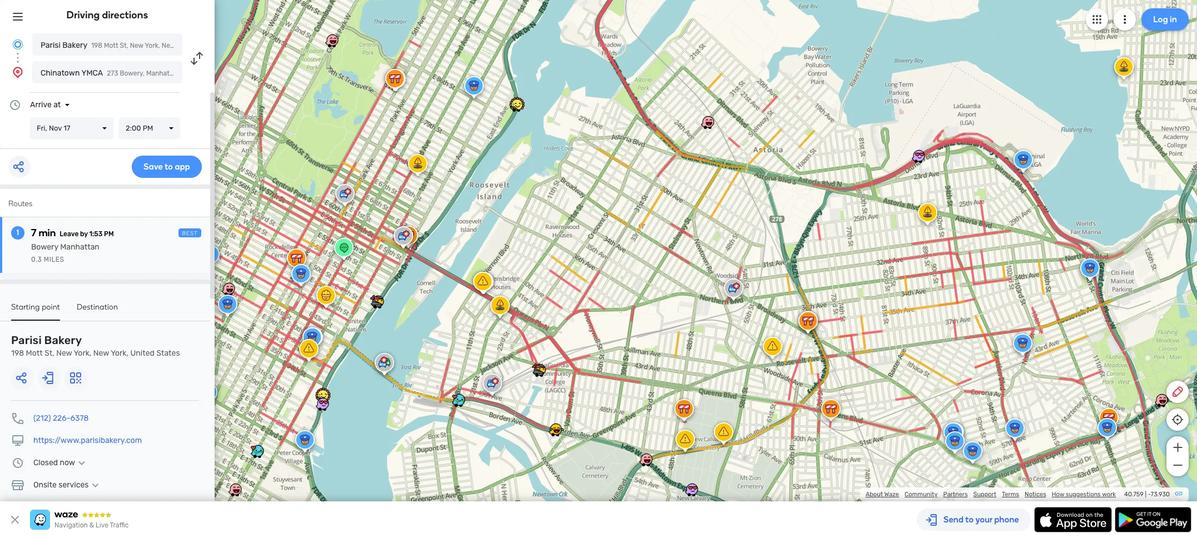 Task type: describe. For each thing, give the bounding box(es) containing it.
driving
[[66, 9, 100, 21]]

support
[[973, 491, 996, 498]]

destination
[[77, 302, 118, 312]]

traffic
[[110, 522, 129, 529]]

https://www.parisibakery.com link
[[33, 436, 142, 445]]

17
[[63, 124, 70, 132]]

arrive
[[30, 100, 52, 110]]

1 vertical spatial parisi bakery 198 mott st, new york, new york, united states
[[11, 334, 180, 358]]

73.930
[[1151, 491, 1170, 498]]

40.759 | -73.930
[[1124, 491, 1170, 498]]

closed now button
[[33, 458, 88, 468]]

computer image
[[11, 434, 24, 448]]

fri, nov 17 list box
[[30, 117, 113, 140]]

point
[[42, 302, 60, 312]]

closed
[[33, 458, 58, 468]]

driving directions
[[66, 9, 148, 21]]

community
[[905, 491, 938, 498]]

best
[[182, 230, 198, 237]]

manhattan
[[60, 242, 99, 252]]

how
[[1052, 491, 1064, 498]]

pencil image
[[1171, 385, 1184, 399]]

new up manhattan,
[[162, 42, 175, 49]]

location image
[[11, 66, 24, 79]]

chevron down image for now
[[75, 459, 88, 468]]

pm inside "list box"
[[143, 124, 153, 132]]

services
[[59, 480, 89, 490]]

at
[[53, 100, 61, 110]]

live
[[96, 522, 108, 529]]

about
[[866, 491, 883, 498]]

partners
[[943, 491, 968, 498]]

7
[[31, 227, 36, 239]]

2 vertical spatial united
[[130, 349, 154, 358]]

leave
[[60, 230, 79, 238]]

7 min leave by 1:53 pm
[[31, 227, 114, 239]]

states inside chinatown ymca 273 bowery, manhattan, united states
[[205, 70, 226, 77]]

onsite
[[33, 480, 57, 490]]

onsite services
[[33, 480, 89, 490]]

2:00 pm list box
[[119, 117, 180, 140]]

0 vertical spatial parisi
[[41, 41, 61, 50]]

fri,
[[37, 124, 47, 132]]

destination button
[[77, 302, 118, 320]]

onsite services button
[[33, 480, 102, 490]]

0 horizontal spatial mott
[[26, 349, 43, 358]]

waze
[[884, 491, 899, 498]]

pm inside 7 min leave by 1:53 pm
[[104, 230, 114, 238]]

terms
[[1002, 491, 1019, 498]]

0 vertical spatial clock image
[[8, 98, 22, 112]]

navigation
[[54, 522, 88, 529]]

community link
[[905, 491, 938, 498]]

1 vertical spatial 198
[[11, 349, 24, 358]]

store image
[[11, 479, 24, 492]]

about waze link
[[866, 491, 899, 498]]

&
[[89, 522, 94, 529]]

zoom in image
[[1171, 441, 1185, 454]]



Task type: locate. For each thing, give the bounding box(es) containing it.
ymca
[[81, 68, 103, 78]]

0 vertical spatial bakery
[[62, 41, 87, 50]]

198 down the starting point button
[[11, 349, 24, 358]]

about waze community partners support terms notices how suggestions work
[[866, 491, 1116, 498]]

0.3
[[31, 256, 42, 264]]

link image
[[1174, 489, 1183, 498]]

1 horizontal spatial 198
[[91, 42, 102, 49]]

parisi bakery 198 mott st, new york, new york, united states
[[41, 41, 236, 50], [11, 334, 180, 358]]

st, up bowery,
[[120, 42, 128, 49]]

273
[[107, 70, 118, 77]]

clock image down computer image
[[11, 457, 24, 470]]

miles
[[44, 256, 64, 264]]

closed now
[[33, 458, 75, 468]]

198 up 'ymca'
[[91, 42, 102, 49]]

1 horizontal spatial st,
[[120, 42, 128, 49]]

mott down the starting point button
[[26, 349, 43, 358]]

1 vertical spatial parisi
[[11, 334, 42, 347]]

how suggestions work link
[[1052, 491, 1116, 498]]

current location image
[[11, 38, 24, 51]]

bowery
[[31, 242, 58, 252]]

new up chinatown ymca 273 bowery, manhattan, united states
[[130, 42, 143, 49]]

pm right 1:53
[[104, 230, 114, 238]]

york,
[[145, 42, 160, 49], [177, 42, 192, 49], [74, 349, 91, 358], [111, 349, 128, 358]]

1 horizontal spatial pm
[[143, 124, 153, 132]]

parisi bakery 198 mott st, new york, new york, united states down destination button
[[11, 334, 180, 358]]

directions
[[102, 9, 148, 21]]

0 vertical spatial 198
[[91, 42, 102, 49]]

arrive at
[[30, 100, 61, 110]]

starting
[[11, 302, 40, 312]]

0 vertical spatial mott
[[104, 42, 118, 49]]

terms link
[[1002, 491, 1019, 498]]

1 vertical spatial chevron down image
[[89, 481, 102, 490]]

2:00
[[126, 124, 141, 132]]

chevron down image down https://www.parisibakery.com link
[[75, 459, 88, 468]]

chevron down image inside "closed now" button
[[75, 459, 88, 468]]

support link
[[973, 491, 996, 498]]

40.759
[[1124, 491, 1144, 498]]

bakery down driving
[[62, 41, 87, 50]]

https://www.parisibakery.com
[[33, 436, 142, 445]]

notices link
[[1025, 491, 1046, 498]]

clock image
[[8, 98, 22, 112], [11, 457, 24, 470]]

chinatown
[[41, 68, 80, 78]]

notices
[[1025, 491, 1046, 498]]

new
[[130, 42, 143, 49], [162, 42, 175, 49], [56, 349, 72, 358], [93, 349, 109, 358]]

mott
[[104, 42, 118, 49], [26, 349, 43, 358]]

(212) 226-6378 link
[[33, 414, 89, 423]]

0 vertical spatial parisi bakery 198 mott st, new york, new york, united states
[[41, 41, 236, 50]]

chevron down image for services
[[89, 481, 102, 490]]

0 vertical spatial states
[[216, 42, 236, 49]]

work
[[1102, 491, 1116, 498]]

clock image left arrive
[[8, 98, 22, 112]]

now
[[60, 458, 75, 468]]

pm right 2:00
[[143, 124, 153, 132]]

parisi bakery 198 mott st, new york, new york, united states up chinatown ymca 273 bowery, manhattan, united states
[[41, 41, 236, 50]]

mott up 273
[[104, 42, 118, 49]]

1 vertical spatial pm
[[104, 230, 114, 238]]

navigation & live traffic
[[54, 522, 129, 529]]

suggestions
[[1066, 491, 1101, 498]]

x image
[[8, 513, 22, 527]]

starting point
[[11, 302, 60, 312]]

routes
[[8, 199, 32, 209]]

pm
[[143, 124, 153, 132], [104, 230, 114, 238]]

manhattan,
[[146, 70, 182, 77]]

1 vertical spatial mott
[[26, 349, 43, 358]]

zoom out image
[[1171, 459, 1185, 472]]

st, down the starting point button
[[45, 349, 54, 358]]

(212) 226-6378
[[33, 414, 89, 423]]

by
[[80, 230, 88, 238]]

fri, nov 17
[[37, 124, 70, 132]]

0 vertical spatial st,
[[120, 42, 128, 49]]

0 vertical spatial united
[[193, 42, 214, 49]]

0 horizontal spatial st,
[[45, 349, 54, 358]]

chevron down image inside onsite services button
[[89, 481, 102, 490]]

chevron down image up &
[[89, 481, 102, 490]]

0 vertical spatial chevron down image
[[75, 459, 88, 468]]

226-
[[53, 414, 70, 423]]

2 vertical spatial states
[[156, 349, 180, 358]]

0 vertical spatial pm
[[143, 124, 153, 132]]

parisi up chinatown
[[41, 41, 61, 50]]

-
[[1148, 491, 1151, 498]]

1 vertical spatial clock image
[[11, 457, 24, 470]]

new down destination button
[[93, 349, 109, 358]]

min
[[39, 227, 56, 239]]

2:00 pm
[[126, 124, 153, 132]]

0 horizontal spatial pm
[[104, 230, 114, 238]]

chinatown ymca 273 bowery, manhattan, united states
[[41, 68, 226, 78]]

1 vertical spatial bakery
[[44, 334, 82, 347]]

1 horizontal spatial mott
[[104, 42, 118, 49]]

bakery down point
[[44, 334, 82, 347]]

bowery manhattan 0.3 miles
[[31, 242, 99, 264]]

(212)
[[33, 414, 51, 423]]

0 horizontal spatial 198
[[11, 349, 24, 358]]

bakery
[[62, 41, 87, 50], [44, 334, 82, 347]]

1 vertical spatial states
[[205, 70, 226, 77]]

parisi
[[41, 41, 61, 50], [11, 334, 42, 347]]

partners link
[[943, 491, 968, 498]]

new down point
[[56, 349, 72, 358]]

198
[[91, 42, 102, 49], [11, 349, 24, 358]]

st,
[[120, 42, 128, 49], [45, 349, 54, 358]]

call image
[[11, 412, 24, 425]]

chevron down image
[[75, 459, 88, 468], [89, 481, 102, 490]]

united inside chinatown ymca 273 bowery, manhattan, united states
[[183, 70, 204, 77]]

nov
[[49, 124, 62, 132]]

starting point button
[[11, 302, 60, 321]]

parisi down the starting point button
[[11, 334, 42, 347]]

1
[[17, 228, 19, 237]]

1:53
[[89, 230, 103, 238]]

1 vertical spatial st,
[[45, 349, 54, 358]]

|
[[1145, 491, 1147, 498]]

states
[[216, 42, 236, 49], [205, 70, 226, 77], [156, 349, 180, 358]]

6378
[[70, 414, 89, 423]]

united
[[193, 42, 214, 49], [183, 70, 204, 77], [130, 349, 154, 358]]

1 vertical spatial united
[[183, 70, 204, 77]]

bowery,
[[120, 70, 145, 77]]



Task type: vqa. For each thing, say whether or not it's contained in the screenshot.
right PM
yes



